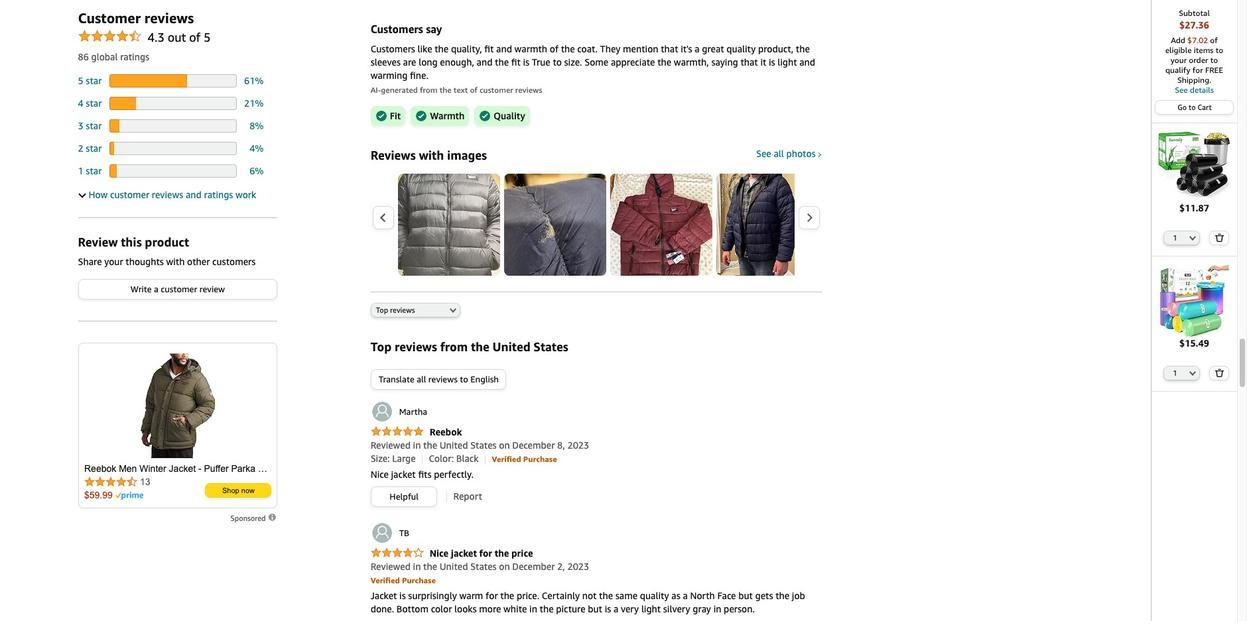 Task type: vqa. For each thing, say whether or not it's contained in the screenshot.
the left &
no



Task type: locate. For each thing, give the bounding box(es) containing it.
nice up surprisingly
[[430, 548, 449, 560]]

united down nice jacket for the price link
[[440, 562, 468, 573]]

delete image for $11.87
[[1215, 233, 1225, 242]]

1 horizontal spatial see
[[1175, 85, 1188, 95]]

delete image
[[1215, 233, 1225, 242], [1215, 369, 1225, 378]]

as
[[672, 591, 681, 602]]

verified purchase
[[492, 455, 557, 465]]

customers for customers like the quality, fit and warmth of the coat. they mention that it's a great quality product, the sleeves are long enough, and the fit is true to size. some appreciate the warmth, saying that it is light and warming fine. ai-generated from the text of customer reviews
[[371, 43, 415, 54]]

3 star link
[[78, 120, 102, 131]]

0 vertical spatial fit
[[485, 43, 494, 54]]

1 reviewed from the top
[[371, 440, 411, 451]]

for up the more
[[486, 591, 498, 602]]

that
[[661, 43, 679, 54], [741, 56, 758, 68]]

star up 4 star link
[[86, 75, 102, 86]]

2 progress bar from the top
[[109, 97, 237, 110]]

states
[[534, 340, 569, 355], [471, 440, 497, 451], [471, 562, 497, 573]]

0 horizontal spatial verified purchase link
[[371, 575, 436, 586]]

size:
[[371, 453, 390, 465]]

ratings down 4.3
[[120, 51, 149, 62]]

with inside review this product share your thoughts with other customers
[[166, 256, 185, 267]]

dropdown image
[[450, 308, 456, 313]]

in right "gray"
[[714, 604, 722, 615]]

purchase down reviewed in the united states on december 8, 2023
[[523, 455, 557, 465]]

to left english
[[460, 374, 468, 385]]

customer
[[480, 85, 513, 95], [110, 189, 149, 200], [161, 284, 197, 295]]

looks
[[455, 604, 477, 615]]

light right very
[[642, 604, 661, 615]]

0 vertical spatial that
[[661, 43, 679, 54]]

verified
[[492, 455, 521, 465], [371, 576, 400, 586]]

in up surprisingly
[[413, 562, 421, 573]]

4.3 out of 5
[[148, 30, 211, 44]]

None submit
[[1211, 231, 1229, 245], [1211, 367, 1229, 380], [1211, 231, 1229, 245], [1211, 367, 1229, 380]]

your inside of eligible items to your order to qualify for free shipping.
[[1171, 55, 1187, 65]]

that left it
[[741, 56, 758, 68]]

2 vertical spatial states
[[471, 562, 497, 573]]

with left images at left top
[[419, 148, 444, 162]]

of right text
[[470, 85, 478, 95]]

the left price at the bottom of page
[[495, 548, 509, 560]]

1 vertical spatial states
[[471, 440, 497, 451]]

0 vertical spatial dropdown image
[[1190, 235, 1197, 241]]

2 dropdown image from the top
[[1190, 371, 1197, 376]]

star for 4 star
[[86, 97, 102, 109]]

jacket for for
[[451, 548, 477, 560]]

1 vertical spatial 2023
[[568, 562, 590, 573]]

2 horizontal spatial customer
[[480, 85, 513, 95]]

0 vertical spatial 2023
[[568, 440, 590, 451]]

your
[[1171, 55, 1187, 65], [104, 256, 123, 267]]

1 horizontal spatial ratings
[[204, 189, 233, 200]]

verified down reviewed in the united states on december 8, 2023
[[492, 455, 521, 465]]

1 star link
[[78, 165, 102, 176]]

0 vertical spatial verified purchase link
[[492, 453, 557, 465]]

fit down warmth
[[512, 56, 521, 68]]

2 december from the top
[[513, 562, 555, 573]]

1 vertical spatial december
[[513, 562, 555, 573]]

your right share
[[104, 256, 123, 267]]

1 vertical spatial see
[[757, 148, 772, 159]]

1 delete image from the top
[[1215, 233, 1225, 242]]

0 horizontal spatial | image
[[422, 455, 423, 464]]

1 progress bar from the top
[[109, 74, 237, 87]]

0 vertical spatial all
[[774, 148, 784, 159]]

0 vertical spatial 1
[[78, 165, 83, 176]]

1 vertical spatial on
[[499, 562, 510, 573]]

how customer reviews and ratings work
[[89, 189, 256, 200]]

customer
[[78, 10, 141, 26]]

0 horizontal spatial see
[[757, 148, 772, 159]]

0 horizontal spatial with
[[166, 256, 185, 267]]

reviews up out on the left
[[144, 10, 194, 26]]

fit
[[485, 43, 494, 54], [512, 56, 521, 68]]

quality inside reviewed in the united states on december 2, 2023 verified purchase jacket is surprisingly warm for the price. certainly not the same quality as a north face but gets the job done. bottom color looks more white in the picture but is a very light silvery gray in person.
[[640, 591, 669, 602]]

0 horizontal spatial quality
[[640, 591, 669, 602]]

a right 'as'
[[683, 591, 688, 602]]

december inside reviewed in the united states on december 2, 2023 verified purchase jacket is surprisingly warm for the price. certainly not the same quality as a north face but gets the job done. bottom color looks more white in the picture but is a very light silvery gray in person.
[[513, 562, 555, 573]]

0 horizontal spatial verified
[[371, 576, 400, 586]]

for inside of eligible items to your order to qualify for free shipping.
[[1193, 65, 1204, 75]]

1 vertical spatial customers
[[371, 43, 415, 54]]

1 vertical spatial light
[[642, 604, 661, 615]]

0 horizontal spatial from
[[420, 85, 438, 95]]

report link
[[454, 491, 482, 503]]

all
[[774, 148, 784, 159], [417, 374, 426, 385]]

reviewed up jacket at the left bottom
[[371, 562, 411, 573]]

4%
[[250, 143, 264, 154]]

1 vertical spatial quality
[[640, 591, 669, 602]]

4 star from the top
[[86, 143, 102, 154]]

verified up jacket at the left bottom
[[371, 576, 400, 586]]

0 vertical spatial nice
[[371, 469, 389, 481]]

quality left 'as'
[[640, 591, 669, 602]]

your left order
[[1171, 55, 1187, 65]]

0 horizontal spatial light
[[642, 604, 661, 615]]

1 vertical spatial from
[[440, 340, 468, 355]]

large
[[392, 453, 416, 465]]

december
[[513, 440, 555, 451], [513, 562, 555, 573]]

customer reviews
[[78, 10, 194, 26]]

reviewed inside reviewed in the united states on december 2, 2023 verified purchase jacket is surprisingly warm for the price. certainly not the same quality as a north face but gets the job done. bottom color looks more white in the picture but is a very light silvery gray in person.
[[371, 562, 411, 573]]

0 vertical spatial delete image
[[1215, 233, 1225, 242]]

1 vertical spatial ratings
[[204, 189, 233, 200]]

customer left "review"
[[161, 284, 197, 295]]

star for 3 star
[[86, 120, 102, 131]]

nice for nice jacket fits perfectly.
[[371, 469, 389, 481]]

leave feedback on sponsored ad element
[[231, 514, 277, 523]]

dropdown image down $15.49 on the right bottom of page
[[1190, 371, 1197, 376]]

december up verified purchase
[[513, 440, 555, 451]]

1 dropdown image from the top
[[1190, 235, 1197, 241]]

verified purchase link up jacket at the left bottom
[[371, 575, 436, 586]]

0 vertical spatial see
[[1175, 85, 1188, 95]]

report
[[454, 491, 482, 503]]

0 vertical spatial united
[[493, 340, 531, 355]]

1 vertical spatial for
[[480, 548, 492, 560]]

1 vertical spatial purchase
[[402, 576, 436, 586]]

all right translate
[[417, 374, 426, 385]]

0 vertical spatial verified
[[492, 455, 521, 465]]

on down nice jacket for the price
[[499, 562, 510, 573]]

1 vertical spatial customer
[[110, 189, 149, 200]]

previous image
[[379, 213, 387, 223]]

1 on from the top
[[499, 440, 510, 451]]

how customer reviews and ratings work button
[[78, 188, 256, 202]]

1 vertical spatial that
[[741, 56, 758, 68]]

united for 2,
[[440, 562, 468, 573]]

star for 2 star
[[86, 143, 102, 154]]

3 star
[[78, 120, 102, 131]]

of
[[189, 30, 201, 44], [1211, 35, 1218, 45], [550, 43, 559, 54], [470, 85, 478, 95]]

write a customer review link
[[79, 280, 276, 299]]

1 vertical spatial delete image
[[1215, 369, 1225, 378]]

6% link
[[250, 165, 264, 176]]

verified purchase link down reviewed in the united states on december 8, 2023
[[492, 453, 557, 465]]

december down price at the bottom of page
[[513, 562, 555, 573]]

8% link
[[250, 120, 264, 131]]

top for top reviews from the united states
[[371, 340, 392, 355]]

list
[[398, 174, 1247, 276]]

for left price at the bottom of page
[[480, 548, 492, 560]]

0 vertical spatial december
[[513, 440, 555, 451]]

states for 8,
[[471, 440, 497, 451]]

fits
[[418, 469, 432, 481]]

how
[[89, 189, 108, 200]]

Helpful submit
[[371, 488, 436, 507]]

united up color: black
[[440, 440, 468, 451]]

ratings left work
[[204, 189, 233, 200]]

states inside reviewed in the united states on december 2, 2023 verified purchase jacket is surprisingly warm for the price. certainly not the same quality as a north face but gets the job done. bottom color looks more white in the picture but is a very light silvery gray in person.
[[471, 562, 497, 573]]

purchase
[[523, 455, 557, 465], [402, 576, 436, 586]]

4% link
[[250, 143, 264, 154]]

1
[[78, 165, 83, 176], [1174, 233, 1178, 242], [1174, 369, 1178, 378]]

from down "fine."
[[420, 85, 438, 95]]

1 december from the top
[[513, 440, 555, 451]]

5 star from the top
[[86, 165, 102, 176]]

2 star from the top
[[86, 97, 102, 109]]

top reviews from the united states
[[371, 340, 569, 355]]

0 vertical spatial for
[[1193, 65, 1204, 75]]

verified purchase link
[[492, 453, 557, 465], [371, 575, 436, 586]]

customers up the like
[[371, 22, 423, 36]]

1 horizontal spatial jacket
[[451, 548, 477, 560]]

4
[[78, 97, 83, 109]]

dropdown image for $11.87
[[1190, 235, 1197, 241]]

december for 8,
[[513, 440, 555, 451]]

ratings
[[120, 51, 149, 62], [204, 189, 233, 200]]

0 horizontal spatial that
[[661, 43, 679, 54]]

0 horizontal spatial customer
[[110, 189, 149, 200]]

to left size.
[[553, 56, 562, 68]]

61% link
[[244, 75, 264, 86]]

1 customers from the top
[[371, 22, 423, 36]]

reviews down true
[[516, 85, 543, 95]]

it
[[761, 56, 767, 68]]

progress bar
[[109, 74, 237, 87], [109, 97, 237, 110], [109, 119, 237, 133], [109, 142, 237, 155], [109, 164, 237, 178]]

0 vertical spatial ratings
[[120, 51, 149, 62]]

the up english
[[471, 340, 490, 355]]

0 horizontal spatial purchase
[[402, 576, 436, 586]]

quality up saying
[[727, 43, 756, 54]]

images
[[447, 148, 487, 162]]

white
[[504, 604, 527, 615]]

progress bar for 2 star
[[109, 142, 237, 155]]

0 vertical spatial your
[[1171, 55, 1187, 65]]

the left job on the bottom of the page
[[776, 591, 790, 602]]

2 customers from the top
[[371, 43, 415, 54]]

to right items
[[1216, 45, 1224, 55]]

and down the quality,
[[477, 56, 493, 68]]

8,
[[558, 440, 565, 451]]

0 vertical spatial but
[[739, 591, 753, 602]]

star down 2 star
[[86, 165, 102, 176]]

2 on from the top
[[499, 562, 510, 573]]

and left work
[[186, 189, 202, 200]]

| image left report link
[[447, 493, 447, 502]]

certainly
[[542, 591, 580, 602]]

1 vertical spatial 5
[[78, 75, 83, 86]]

fit right the quality,
[[485, 43, 494, 54]]

dropdown image
[[1190, 235, 1197, 241], [1190, 371, 1197, 376]]

united inside reviewed in the united states on december 2, 2023 verified purchase jacket is surprisingly warm for the price. certainly not the same quality as a north face but gets the job done. bottom color looks more white in the picture but is a very light silvery gray in person.
[[440, 562, 468, 573]]

86 global ratings
[[78, 51, 149, 62]]

3 star from the top
[[86, 120, 102, 131]]

star right 4
[[86, 97, 102, 109]]

quality
[[494, 110, 525, 122]]

0 vertical spatial on
[[499, 440, 510, 451]]

1 horizontal spatial fit
[[512, 56, 521, 68]]

2 vertical spatial for
[[486, 591, 498, 602]]

0 horizontal spatial your
[[104, 256, 123, 267]]

the up color:
[[423, 440, 437, 451]]

top
[[376, 306, 388, 315], [371, 340, 392, 355]]

| image up nice jacket fits perfectly.
[[422, 455, 423, 464]]

0 vertical spatial customer
[[480, 85, 513, 95]]

for left 'free'
[[1193, 65, 1204, 75]]

all for translate
[[417, 374, 426, 385]]

2 vertical spatial united
[[440, 562, 468, 573]]

customers
[[212, 256, 256, 267]]

write
[[131, 284, 152, 295]]

0 horizontal spatial fit
[[485, 43, 494, 54]]

but down "not"
[[588, 604, 603, 615]]

4 star
[[78, 97, 102, 109]]

0 vertical spatial quality
[[727, 43, 756, 54]]

1 for $11.87
[[1174, 233, 1178, 242]]

1 horizontal spatial light
[[778, 56, 797, 68]]

2 horizontal spatial | image
[[485, 455, 486, 464]]

progress bar for 4 star
[[109, 97, 237, 110]]

jacket up warm
[[451, 548, 477, 560]]

0 vertical spatial jacket
[[391, 469, 416, 481]]

1 horizontal spatial your
[[1171, 55, 1187, 65]]

states for 2,
[[471, 562, 497, 573]]

united for 8,
[[440, 440, 468, 451]]

1 vertical spatial verified purchase link
[[371, 575, 436, 586]]

1 vertical spatial nice
[[430, 548, 449, 560]]

order
[[1189, 55, 1209, 65]]

0 vertical spatial customers
[[371, 22, 423, 36]]

customers inside customers like the quality, fit and warmth of the coat. they mention that it's a great quality product, the sleeves are long enough, and the fit is true to size. some appreciate the warmth, saying that it is light and warming fine. ai-generated from the text of customer reviews
[[371, 43, 415, 54]]

3 progress bar from the top
[[109, 119, 237, 133]]

2023 inside reviewed in the united states on december 2, 2023 verified purchase jacket is surprisingly warm for the price. certainly not the same quality as a north face but gets the job done. bottom color looks more white in the picture but is a very light silvery gray in person.
[[568, 562, 590, 573]]

to right order
[[1211, 55, 1219, 65]]

0 vertical spatial top
[[376, 306, 388, 315]]

a inside customers like the quality, fit and warmth of the coat. they mention that it's a great quality product, the sleeves are long enough, and the fit is true to size. some appreciate the warmth, saying that it is light and warming fine. ai-generated from the text of customer reviews
[[695, 43, 700, 54]]

reviewed
[[371, 440, 411, 451], [371, 562, 411, 573]]

1 vertical spatial united
[[440, 440, 468, 451]]

expand image
[[78, 191, 86, 198]]

with down product
[[166, 256, 185, 267]]

1 horizontal spatial verified
[[492, 455, 521, 465]]

2023 right 2,
[[568, 562, 590, 573]]

2 vertical spatial customer
[[161, 284, 197, 295]]

4.3
[[148, 30, 165, 44]]

customers for customers say
[[371, 22, 423, 36]]

0 vertical spatial from
[[420, 85, 438, 95]]

from up translate all reviews to english
[[440, 340, 468, 355]]

all for see
[[774, 148, 784, 159]]

customers like the quality, fit and warmth of the coat. they mention that it's a great quality product, the sleeves are long enough, and the fit is true to size. some appreciate the warmth, saying that it is light and warming fine. ai-generated from the text of customer reviews
[[371, 43, 816, 95]]

| image
[[422, 455, 423, 464], [485, 455, 486, 464], [447, 493, 447, 502]]

light inside reviewed in the united states on december 2, 2023 verified purchase jacket is surprisingly warm for the price. certainly not the same quality as a north face but gets the job done. bottom color looks more white in the picture but is a very light silvery gray in person.
[[642, 604, 661, 615]]

all left the photos
[[774, 148, 784, 159]]

subtotal $27.36
[[1179, 8, 1210, 31]]

photos
[[787, 148, 816, 159]]

see up go
[[1175, 85, 1188, 95]]

1 vertical spatial jacket
[[451, 548, 477, 560]]

1 2023 from the top
[[568, 440, 590, 451]]

reviews left english
[[429, 374, 458, 385]]

but up the person.
[[739, 591, 753, 602]]

2 delete image from the top
[[1215, 369, 1225, 378]]

quality button
[[475, 106, 530, 126]]

on up verified purchase
[[499, 440, 510, 451]]

see for add
[[1175, 85, 1188, 95]]

your inside review this product share your thoughts with other customers
[[104, 256, 123, 267]]

reviews
[[371, 148, 416, 162]]

to right go
[[1189, 103, 1196, 111]]

1 vertical spatial but
[[588, 604, 603, 615]]

0 horizontal spatial nice
[[371, 469, 389, 481]]

customer up quality button
[[480, 85, 513, 95]]

nice down size:
[[371, 469, 389, 481]]

customer right how
[[110, 189, 149, 200]]

0 vertical spatial with
[[419, 148, 444, 162]]

in down reebok link on the left bottom of page
[[413, 440, 421, 451]]

2 vertical spatial 1
[[1174, 369, 1178, 378]]

jacket down large
[[391, 469, 416, 481]]

1 vertical spatial reviewed
[[371, 562, 411, 573]]

5 up 4
[[78, 75, 83, 86]]

all inside translate all reviews to english link
[[417, 374, 426, 385]]

see left the photos
[[757, 148, 772, 159]]

2 reviewed from the top
[[371, 562, 411, 573]]

go
[[1178, 103, 1187, 111]]

1 vertical spatial 1
[[1174, 233, 1178, 242]]

1 vertical spatial your
[[104, 256, 123, 267]]

subtotal
[[1179, 8, 1210, 18]]

reviews up product
[[152, 189, 183, 200]]

reviewed up size: large at the left bottom
[[371, 440, 411, 451]]

quality
[[727, 43, 756, 54], [640, 591, 669, 602]]

size: large
[[371, 453, 416, 465]]

1 horizontal spatial all
[[774, 148, 784, 159]]

star right 2
[[86, 143, 102, 154]]

purchase up surprisingly
[[402, 576, 436, 586]]

the right the like
[[435, 43, 449, 54]]

1 vertical spatial dropdown image
[[1190, 371, 1197, 376]]

1 star from the top
[[86, 75, 102, 86]]

review this product share your thoughts with other customers
[[78, 235, 256, 267]]

warming
[[371, 70, 408, 81]]

to inside customers like the quality, fit and warmth of the coat. they mention that it's a great quality product, the sleeves are long enough, and the fit is true to size. some appreciate the warmth, saying that it is light and warming fine. ai-generated from the text of customer reviews
[[553, 56, 562, 68]]

delete image for $15.49
[[1215, 369, 1225, 378]]

of right $7.02
[[1211, 35, 1218, 45]]

customers
[[371, 22, 423, 36], [371, 43, 415, 54]]

price.
[[517, 591, 540, 602]]

for
[[1193, 65, 1204, 75], [480, 548, 492, 560], [486, 591, 498, 602]]

| image down reviewed in the united states on december 8, 2023
[[485, 455, 486, 464]]

more
[[479, 604, 501, 615]]

5 right out on the left
[[204, 30, 211, 44]]

0 vertical spatial light
[[778, 56, 797, 68]]

that left it's on the top
[[661, 43, 679, 54]]

is right it
[[769, 56, 776, 68]]

top for top reviews
[[376, 306, 388, 315]]

a right it's on the top
[[695, 43, 700, 54]]

0 horizontal spatial all
[[417, 374, 426, 385]]

0 vertical spatial reviewed
[[371, 440, 411, 451]]

star right 3
[[86, 120, 102, 131]]

on inside reviewed in the united states on december 2, 2023 verified purchase jacket is surprisingly warm for the price. certainly not the same quality as a north face but gets the job done. bottom color looks more white in the picture but is a very light silvery gray in person.
[[499, 562, 510, 573]]

2 2023 from the top
[[568, 562, 590, 573]]

star for 1 star
[[86, 165, 102, 176]]

picture
[[556, 604, 586, 615]]

0 horizontal spatial ratings
[[120, 51, 149, 62]]

review
[[200, 284, 225, 295]]

details
[[1190, 85, 1214, 95]]

black
[[456, 453, 479, 465]]

light inside customers like the quality, fit and warmth of the coat. they mention that it's a great quality product, the sleeves are long enough, and the fit is true to size. some appreciate the warmth, saying that it is light and warming fine. ai-generated from the text of customer reviews
[[778, 56, 797, 68]]

5 progress bar from the top
[[109, 164, 237, 178]]

1 vertical spatial top
[[371, 340, 392, 355]]

customer inside customers like the quality, fit and warmth of the coat. they mention that it's a great quality product, the sleeves are long enough, and the fit is true to size. some appreciate the warmth, saying that it is light and warming fine. ai-generated from the text of customer reviews
[[480, 85, 513, 95]]

united up english
[[493, 340, 531, 355]]

4 progress bar from the top
[[109, 142, 237, 155]]

see
[[1175, 85, 1188, 95], [757, 148, 772, 159]]

1 horizontal spatial purchase
[[523, 455, 557, 465]]

1 horizontal spatial 5
[[204, 30, 211, 44]]

1 horizontal spatial nice
[[430, 548, 449, 560]]



Task type: describe. For each thing, give the bounding box(es) containing it.
2023 for 2,
[[568, 562, 590, 573]]

global
[[91, 51, 118, 62]]

8%
[[250, 120, 264, 131]]

the right "not"
[[599, 591, 613, 602]]

quality,
[[451, 43, 482, 54]]

qualify
[[1166, 65, 1191, 75]]

english
[[471, 374, 499, 385]]

not
[[582, 591, 597, 602]]

enough,
[[440, 56, 474, 68]]

fit
[[390, 110, 401, 122]]

long
[[419, 56, 438, 68]]

1 horizontal spatial from
[[440, 340, 468, 355]]

same
[[616, 591, 638, 602]]

for inside reviewed in the united states on december 2, 2023 verified purchase jacket is surprisingly warm for the price. certainly not the same quality as a north face but gets the job done. bottom color looks more white in the picture but is a very light silvery gray in person.
[[486, 591, 498, 602]]

of eligible items to your order to qualify for free shipping.
[[1166, 35, 1224, 85]]

is down warmth
[[523, 56, 530, 68]]

is left very
[[605, 604, 611, 615]]

fit button
[[371, 106, 406, 126]]

and inside how customer reviews and ratings work dropdown button
[[186, 189, 202, 200]]

price
[[512, 548, 533, 560]]

ratings inside dropdown button
[[204, 189, 233, 200]]

dropdown image for $15.49
[[1190, 371, 1197, 376]]

reebok
[[430, 427, 462, 438]]

sponsored
[[231, 514, 268, 523]]

a left very
[[614, 604, 619, 615]]

customer inside dropdown button
[[110, 189, 149, 200]]

martha
[[399, 407, 427, 418]]

like
[[418, 43, 432, 54]]

the left the warmth,
[[658, 56, 672, 68]]

helpful
[[390, 492, 419, 503]]

warmth button
[[411, 106, 469, 126]]

items
[[1194, 45, 1214, 55]]

reviewed for reviewed in the united states on december 2, 2023 verified purchase jacket is surprisingly warm for the price. certainly not the same quality as a north face but gets the job done. bottom color looks more white in the picture but is a very light silvery gray in person.
[[371, 562, 411, 573]]

write a customer review
[[131, 284, 225, 295]]

in down price.
[[530, 604, 538, 615]]

nice jacket fits perfectly.
[[371, 469, 474, 481]]

1.2 gallon/330pcs strong trash bags colorful clear garbage bags by teivio, bathroom trash can bin liners, small plastic bags for home office kitchen, multicolor image
[[1159, 265, 1231, 337]]

5 star
[[78, 75, 102, 86]]

see details
[[1175, 85, 1214, 95]]

a right write
[[154, 284, 159, 295]]

sleeves
[[371, 56, 401, 68]]

1 for $15.49
[[1174, 369, 1178, 378]]

share
[[78, 256, 102, 267]]

translate all reviews to english link
[[371, 371, 506, 390]]

3
[[78, 120, 83, 131]]

north
[[691, 591, 715, 602]]

out
[[168, 30, 186, 44]]

this
[[121, 235, 142, 249]]

warm
[[460, 591, 483, 602]]

next image
[[806, 213, 813, 223]]

add
[[1171, 35, 1186, 45]]

job
[[792, 591, 806, 602]]

hommaly 1.2 gallon 240 pcs small black trash bags, strong garbage bags, bathroom trash can bin liners unscented, mini plastic bags for office, waste basket liner, fit 3,4.5,6 liters, 0.5,0.8,1,1.2 gal image
[[1159, 129, 1231, 202]]

color:
[[429, 453, 454, 465]]

december for 2,
[[513, 562, 555, 573]]

color
[[431, 604, 452, 615]]

1 horizontal spatial that
[[741, 56, 758, 68]]

color: black
[[429, 453, 479, 465]]

on for 2,
[[499, 562, 510, 573]]

1 horizontal spatial verified purchase link
[[492, 453, 557, 465]]

shipping.
[[1178, 75, 1212, 85]]

1 horizontal spatial | image
[[447, 493, 447, 502]]

on for 8,
[[499, 440, 510, 451]]

face
[[718, 591, 736, 602]]

6%
[[250, 165, 264, 176]]

$7.02
[[1188, 35, 1209, 45]]

jacket for fits
[[391, 469, 416, 481]]

21% link
[[244, 97, 264, 109]]

are
[[403, 56, 416, 68]]

product,
[[759, 43, 794, 54]]

the left true
[[495, 56, 509, 68]]

great
[[702, 43, 725, 54]]

2
[[78, 143, 83, 154]]

your for this
[[104, 256, 123, 267]]

say
[[426, 22, 442, 36]]

and left warmth
[[496, 43, 512, 54]]

done.
[[371, 604, 394, 615]]

reviewed for reviewed in the united states on december 8, 2023
[[371, 440, 411, 451]]

generated
[[381, 85, 418, 95]]

progress bar for 3 star
[[109, 119, 237, 133]]

warmth
[[515, 43, 548, 54]]

purchase inside reviewed in the united states on december 2, 2023 verified purchase jacket is surprisingly warm for the price. certainly not the same quality as a north face but gets the job done. bottom color looks more white in the picture but is a very light silvery gray in person.
[[402, 576, 436, 586]]

reviews up translate
[[395, 340, 437, 355]]

nice jacket for the price
[[430, 548, 533, 560]]

5 star link
[[78, 75, 102, 86]]

very
[[621, 604, 639, 615]]

reebok link
[[371, 427, 462, 439]]

work
[[236, 189, 256, 200]]

2023 for 8,
[[568, 440, 590, 451]]

and right it
[[800, 56, 816, 68]]

1 horizontal spatial but
[[739, 591, 753, 602]]

1 horizontal spatial with
[[419, 148, 444, 162]]

2 star
[[78, 143, 102, 154]]

0 horizontal spatial 5
[[78, 75, 83, 86]]

see details link
[[1159, 85, 1231, 95]]

warmth,
[[674, 56, 709, 68]]

0 horizontal spatial but
[[588, 604, 603, 615]]

for inside nice jacket for the price link
[[480, 548, 492, 560]]

the right product,
[[796, 43, 810, 54]]

warmth
[[430, 110, 465, 122]]

thoughts
[[126, 256, 164, 267]]

progress bar for 5 star
[[109, 74, 237, 87]]

tb
[[399, 528, 410, 539]]

reviews inside customers like the quality, fit and warmth of the coat. they mention that it's a great quality product, the sleeves are long enough, and the fit is true to size. some appreciate the warmth, saying that it is light and warming fine. ai-generated from the text of customer reviews
[[516, 85, 543, 95]]

21%
[[244, 97, 264, 109]]

star for 5 star
[[86, 75, 102, 86]]

of right out on the left
[[189, 30, 201, 44]]

nice for nice jacket for the price
[[430, 548, 449, 560]]

other
[[187, 256, 210, 267]]

the up size.
[[561, 43, 575, 54]]

2 star link
[[78, 143, 102, 154]]

0 vertical spatial purchase
[[523, 455, 557, 465]]

of inside of eligible items to your order to qualify for free shipping.
[[1211, 35, 1218, 45]]

86
[[78, 51, 89, 62]]

is up bottom
[[400, 591, 406, 602]]

your for eligible
[[1171, 55, 1187, 65]]

nice jacket for the price link
[[371, 548, 533, 560]]

mention
[[623, 43, 659, 54]]

reviews left dropdown icon
[[390, 306, 415, 315]]

1 star
[[78, 165, 102, 176]]

0 vertical spatial 5
[[204, 30, 211, 44]]

4 star link
[[78, 97, 102, 109]]

see all photos
[[757, 148, 816, 159]]

reviews inside dropdown button
[[152, 189, 183, 200]]

the down certainly
[[540, 604, 554, 615]]

they
[[600, 43, 621, 54]]

1 horizontal spatial customer
[[161, 284, 197, 295]]

coat.
[[578, 43, 598, 54]]

0 vertical spatial states
[[534, 340, 569, 355]]

jacket
[[371, 591, 397, 602]]

progress bar for 1 star
[[109, 164, 237, 178]]

the up white
[[501, 591, 515, 602]]

quality inside customers like the quality, fit and warmth of the coat. they mention that it's a great quality product, the sleeves are long enough, and the fit is true to size. some appreciate the warmth, saying that it is light and warming fine. ai-generated from the text of customer reviews
[[727, 43, 756, 54]]

1 vertical spatial fit
[[512, 56, 521, 68]]

from inside customers like the quality, fit and warmth of the coat. they mention that it's a great quality product, the sleeves are long enough, and the fit is true to size. some appreciate the warmth, saying that it is light and warming fine. ai-generated from the text of customer reviews
[[420, 85, 438, 95]]

$27.36
[[1180, 19, 1210, 31]]

cart
[[1198, 103, 1212, 111]]

sponsored link
[[231, 512, 277, 526]]

top reviews
[[376, 306, 415, 315]]

see for reviews with images
[[757, 148, 772, 159]]

review
[[78, 235, 118, 249]]

of up true
[[550, 43, 559, 54]]

the down nice jacket for the price link
[[423, 562, 437, 573]]

true
[[532, 56, 551, 68]]

size.
[[564, 56, 582, 68]]

it's
[[681, 43, 693, 54]]

the left text
[[440, 85, 452, 95]]

verified inside reviewed in the united states on december 2, 2023 verified purchase jacket is surprisingly warm for the price. certainly not the same quality as a north face but gets the job done. bottom color looks more white in the picture but is a very light silvery gray in person.
[[371, 576, 400, 586]]

bottom
[[397, 604, 429, 615]]



